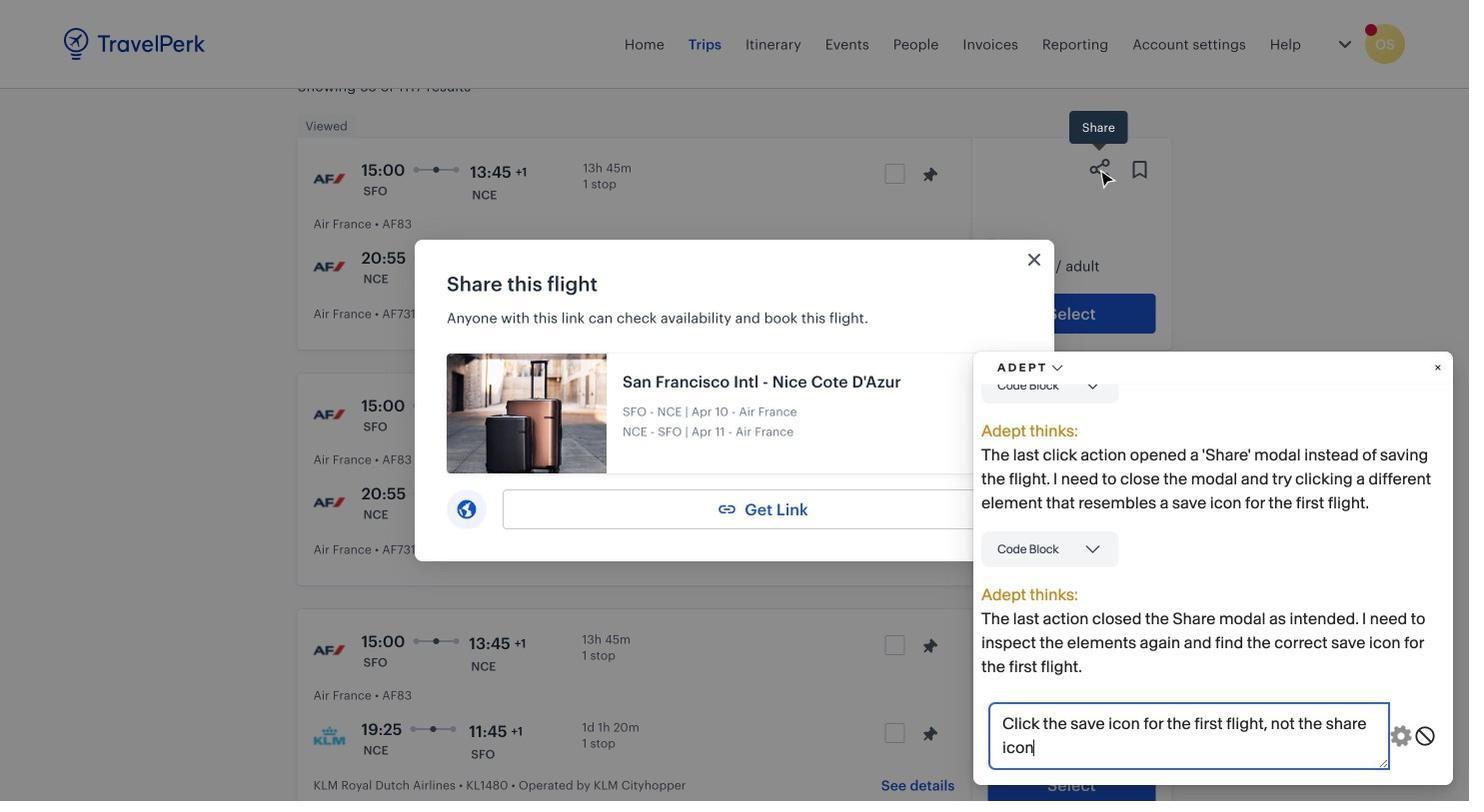 Task type: describe. For each thing, give the bounding box(es) containing it.
1 air france image from the top
[[314, 162, 346, 194]]

modalbody element
[[415, 296, 1055, 562]]

modalheader element
[[415, 240, 1055, 296]]



Task type: locate. For each thing, give the bounding box(es) containing it.
2 air france image from the top
[[314, 250, 346, 282]]

4 air france image from the top
[[314, 634, 346, 666]]

3 air france image from the top
[[314, 486, 346, 518]]

tooltip
[[1070, 111, 1129, 154]]

klm royal dutch airlines image
[[314, 722, 346, 754]]

air france image
[[314, 162, 346, 194], [314, 250, 346, 282], [314, 486, 346, 518], [314, 634, 346, 666]]

air france image
[[314, 398, 346, 430]]



Task type: vqa. For each thing, say whether or not it's contained in the screenshot.
To search box
no



